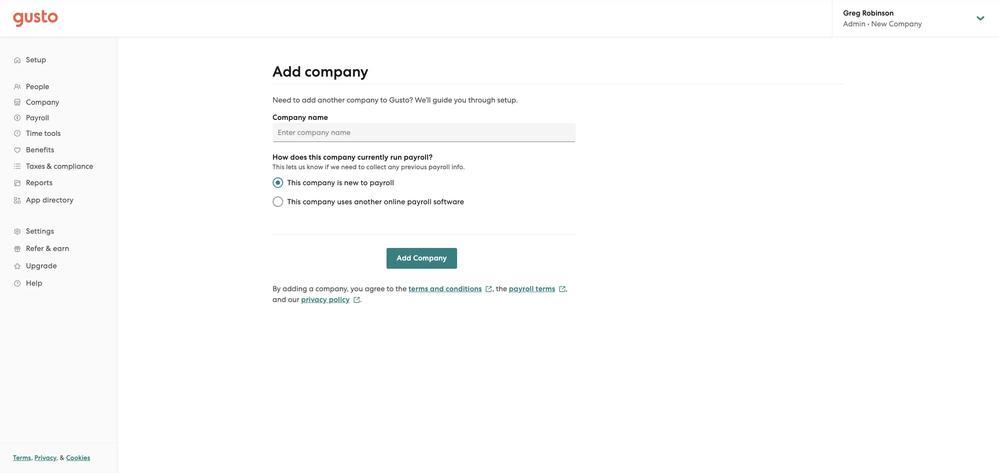 Task type: vqa. For each thing, say whether or not it's contained in the screenshot.
the 'faqs' button
no



Task type: locate. For each thing, give the bounding box(es) containing it.
you right guide
[[454, 96, 466, 104]]

and inside the , and our
[[273, 295, 286, 304]]

0 horizontal spatial another
[[318, 96, 345, 104]]

greg robinson admin • new company
[[843, 9, 922, 28]]

to left add
[[293, 96, 300, 104]]

payroll left info.
[[429, 163, 450, 171]]

1 vertical spatial this
[[287, 178, 301, 187]]

company up add
[[305, 63, 368, 81]]

by
[[273, 284, 281, 293]]

and down by
[[273, 295, 286, 304]]

opens in a new tab image inside privacy policy link
[[353, 296, 360, 303]]

add inside add company button
[[397, 254, 411, 263]]

payroll terms
[[509, 284, 555, 294]]

company
[[305, 63, 368, 81], [347, 96, 379, 104], [323, 153, 356, 162], [303, 178, 335, 187], [303, 197, 335, 206]]

add up need at the top left of the page
[[273, 63, 301, 81]]

opens in a new tab image for payroll terms
[[559, 286, 566, 292]]

this down this company is new to payroll radio
[[287, 197, 301, 206]]

us
[[298, 163, 305, 171]]

0 vertical spatial and
[[430, 284, 444, 294]]

compliance
[[54, 162, 93, 171]]

0 horizontal spatial add
[[273, 63, 301, 81]]

1 horizontal spatial another
[[354, 197, 382, 206]]

1 horizontal spatial the
[[496, 284, 507, 293]]

1 horizontal spatial opens in a new tab image
[[485, 286, 492, 292]]

& for earn
[[46, 244, 51, 253]]

and left conditions
[[430, 284, 444, 294]]

2 horizontal spatial opens in a new tab image
[[559, 286, 566, 292]]

company inside dropdown button
[[26, 98, 59, 106]]

0 vertical spatial another
[[318, 96, 345, 104]]

add for add company
[[273, 63, 301, 81]]

taxes & compliance
[[26, 162, 93, 171]]

0 vertical spatial this
[[273, 163, 284, 171]]

company
[[889, 19, 922, 28], [26, 98, 59, 106], [273, 113, 306, 122], [413, 254, 447, 263]]

app
[[26, 196, 40, 204]]

the right agree
[[396, 284, 407, 293]]

and
[[430, 284, 444, 294], [273, 295, 286, 304]]

opens in a new tab image right policy
[[353, 296, 360, 303]]

payroll inside how does this company currently run payroll? this lets us know if we need to collect any previous payroll info.
[[429, 163, 450, 171]]

company down people
[[26, 98, 59, 106]]

setup.
[[497, 96, 518, 104]]

2 vertical spatial this
[[287, 197, 301, 206]]

robinson
[[862, 9, 894, 18]]

this for this company is new to payroll
[[287, 178, 301, 187]]

1 vertical spatial &
[[46, 244, 51, 253]]

& inside dropdown button
[[47, 162, 52, 171]]

to right new at left
[[361, 178, 368, 187]]

another for company
[[318, 96, 345, 104]]

1 the from the left
[[396, 284, 407, 293]]

1 horizontal spatial you
[[454, 96, 466, 104]]

company inside greg robinson admin • new company
[[889, 19, 922, 28]]

home image
[[13, 10, 58, 27]]

1 vertical spatial you
[[351, 284, 363, 293]]

opens in a new tab image inside terms and conditions "link"
[[485, 286, 492, 292]]

1 horizontal spatial add
[[397, 254, 411, 263]]

payroll
[[429, 163, 450, 171], [370, 178, 394, 187], [407, 197, 432, 206], [509, 284, 534, 294]]

0 vertical spatial add
[[273, 63, 301, 81]]

this company uses another online payroll software
[[287, 197, 464, 206]]

collect
[[366, 163, 386, 171]]

opens in a new tab image right conditions
[[485, 286, 492, 292]]

app directory
[[26, 196, 74, 204]]

0 horizontal spatial terms
[[409, 284, 428, 294]]

we
[[331, 163, 340, 171]]

privacy
[[301, 295, 327, 304]]

upgrade link
[[9, 258, 108, 274]]

another up name
[[318, 96, 345, 104]]

, left privacy link
[[31, 454, 33, 462]]

&
[[47, 162, 52, 171], [46, 244, 51, 253], [60, 454, 65, 462]]

this down how
[[273, 163, 284, 171]]

0 horizontal spatial and
[[273, 295, 286, 304]]

to right need at the top left
[[358, 163, 365, 171]]

1 vertical spatial and
[[273, 295, 286, 304]]

the
[[396, 284, 407, 293], [496, 284, 507, 293]]

add
[[302, 96, 316, 104]]

1 horizontal spatial terms
[[536, 284, 555, 294]]

upgrade
[[26, 261, 57, 270]]

& for compliance
[[47, 162, 52, 171]]

add company
[[397, 254, 447, 263]]

privacy policy
[[301, 295, 350, 304]]

to
[[293, 96, 300, 104], [380, 96, 387, 104], [358, 163, 365, 171], [361, 178, 368, 187], [387, 284, 394, 293]]

list
[[0, 79, 117, 292]]

this down the lets
[[287, 178, 301, 187]]

uses
[[337, 197, 352, 206]]

company for this company uses another online payroll software
[[303, 197, 335, 206]]

payroll down collect
[[370, 178, 394, 187]]

opens in a new tab image right payroll terms
[[559, 286, 566, 292]]

& left earn
[[46, 244, 51, 253]]

through
[[468, 96, 495, 104]]

another right uses on the left top
[[354, 197, 382, 206]]

1 vertical spatial add
[[397, 254, 411, 263]]

payroll button
[[9, 110, 108, 126]]

name
[[308, 113, 328, 122]]

& left cookies
[[60, 454, 65, 462]]

people button
[[9, 79, 108, 94]]

,
[[492, 284, 494, 293], [566, 284, 568, 293], [31, 454, 33, 462], [56, 454, 58, 462]]

how
[[273, 153, 288, 162]]

this
[[273, 163, 284, 171], [287, 178, 301, 187], [287, 197, 301, 206]]

terms
[[409, 284, 428, 294], [536, 284, 555, 294]]

you up .
[[351, 284, 363, 293]]

& right taxes on the left top of the page
[[47, 162, 52, 171]]

tools
[[44, 129, 61, 138]]

lets
[[286, 163, 297, 171]]

this inside how does this company currently run payroll? this lets us know if we need to collect any previous payroll info.
[[273, 163, 284, 171]]

company down know
[[303, 178, 335, 187]]

company inside how does this company currently run payroll? this lets us know if we need to collect any previous payroll info.
[[323, 153, 356, 162]]

another
[[318, 96, 345, 104], [354, 197, 382, 206]]

, left "cookies" button
[[56, 454, 58, 462]]

.
[[360, 295, 362, 304]]

0 horizontal spatial the
[[396, 284, 407, 293]]

by adding a company, you agree to the
[[273, 284, 407, 293]]

0 vertical spatial you
[[454, 96, 466, 104]]

0 vertical spatial &
[[47, 162, 52, 171]]

company up we
[[323, 153, 356, 162]]

opens in a new tab image
[[485, 286, 492, 292], [559, 286, 566, 292], [353, 296, 360, 303]]

1 horizontal spatial and
[[430, 284, 444, 294]]

taxes
[[26, 162, 45, 171]]

setup
[[26, 55, 46, 64]]

1 vertical spatial another
[[354, 197, 382, 206]]

this for this company uses another online payroll software
[[287, 197, 301, 206]]

, the
[[492, 284, 507, 293]]

the left payroll terms
[[496, 284, 507, 293]]

company button
[[9, 94, 108, 110]]

company right new
[[889, 19, 922, 28]]

admin
[[843, 19, 866, 28]]

opens in a new tab image inside payroll terms link
[[559, 286, 566, 292]]

benefits link
[[9, 142, 108, 158]]

settings
[[26, 227, 54, 235]]

to right agree
[[387, 284, 394, 293]]

1 terms from the left
[[409, 284, 428, 294]]

privacy link
[[34, 454, 56, 462]]

0 horizontal spatial opens in a new tab image
[[353, 296, 360, 303]]

2 vertical spatial &
[[60, 454, 65, 462]]

company left uses on the left top
[[303, 197, 335, 206]]

, right payroll terms
[[566, 284, 568, 293]]

add up the , and our
[[397, 254, 411, 263]]

company up 'terms and conditions'
[[413, 254, 447, 263]]

guide
[[433, 96, 452, 104]]

software
[[433, 197, 464, 206]]

any
[[388, 163, 399, 171]]

, and our
[[273, 284, 568, 304]]



Task type: describe. For each thing, give the bounding box(es) containing it.
list containing people
[[0, 79, 117, 292]]

another for online
[[354, 197, 382, 206]]

policy
[[329, 295, 350, 304]]

add company
[[273, 63, 368, 81]]

opens in a new tab image for privacy policy
[[353, 296, 360, 303]]

we'll
[[415, 96, 431, 104]]

need
[[341, 163, 357, 171]]

refer
[[26, 244, 44, 253]]

setup link
[[9, 52, 108, 68]]

and for conditions
[[430, 284, 444, 294]]

payroll
[[26, 113, 49, 122]]

reports link
[[9, 175, 108, 190]]

greg
[[843, 9, 861, 18]]

terms link
[[13, 454, 31, 462]]

is
[[337, 178, 342, 187]]

time
[[26, 129, 42, 138]]

to inside how does this company currently run payroll? this lets us know if we need to collect any previous payroll info.
[[358, 163, 365, 171]]

people
[[26, 82, 49, 91]]

This company is new to payroll radio
[[268, 173, 287, 192]]

Company name field
[[273, 123, 576, 142]]

payroll terms link
[[509, 284, 566, 294]]

time tools
[[26, 129, 61, 138]]

adding
[[283, 284, 307, 293]]

terms and conditions
[[409, 284, 482, 294]]

0 horizontal spatial you
[[351, 284, 363, 293]]

earn
[[53, 244, 69, 253]]

privacy policy link
[[301, 295, 360, 304]]

This company uses another online payroll software radio
[[268, 192, 287, 211]]

our
[[288, 295, 299, 304]]

does
[[290, 153, 307, 162]]

add company button
[[386, 248, 457, 269]]

company inside button
[[413, 254, 447, 263]]

company left gusto?
[[347, 96, 379, 104]]

run
[[390, 153, 402, 162]]

app directory link
[[9, 192, 108, 208]]

previous
[[401, 163, 427, 171]]

company for add company
[[305, 63, 368, 81]]

if
[[325, 163, 329, 171]]

add for add company
[[397, 254, 411, 263]]

gusto navigation element
[[0, 37, 117, 306]]

terms , privacy , & cookies
[[13, 454, 90, 462]]

terms
[[13, 454, 31, 462]]

agree
[[365, 284, 385, 293]]

2 the from the left
[[496, 284, 507, 293]]

reports
[[26, 178, 53, 187]]

gusto?
[[389, 96, 413, 104]]

to left gusto?
[[380, 96, 387, 104]]

time tools button
[[9, 126, 108, 141]]

company for this company is new to payroll
[[303, 178, 335, 187]]

company name
[[273, 113, 328, 122]]

know
[[307, 163, 323, 171]]

refer & earn
[[26, 244, 69, 253]]

payroll right online on the top left
[[407, 197, 432, 206]]

help link
[[9, 275, 108, 291]]

opens in a new tab image for terms and conditions
[[485, 286, 492, 292]]

cookies button
[[66, 453, 90, 463]]

terms and conditions link
[[409, 284, 492, 294]]

privacy
[[34, 454, 56, 462]]

company,
[[315, 284, 349, 293]]

company down need at the top left of the page
[[273, 113, 306, 122]]

cookies
[[66, 454, 90, 462]]

this
[[309, 153, 321, 162]]

and for our
[[273, 295, 286, 304]]

new
[[871, 19, 887, 28]]

settings link
[[9, 223, 108, 239]]

online
[[384, 197, 405, 206]]

info.
[[452, 163, 465, 171]]

help
[[26, 279, 42, 287]]

conditions
[[446, 284, 482, 294]]

benefits
[[26, 145, 54, 154]]

refer & earn link
[[9, 241, 108, 256]]

need to add another company to gusto? we'll guide you through setup.
[[273, 96, 518, 104]]

payroll?
[[404, 153, 433, 162]]

currently
[[357, 153, 389, 162]]

directory
[[42, 196, 74, 204]]

payroll right , the
[[509, 284, 534, 294]]

this company is new to payroll
[[287, 178, 394, 187]]

•
[[867, 19, 870, 28]]

, inside the , and our
[[566, 284, 568, 293]]

a
[[309, 284, 314, 293]]

2 terms from the left
[[536, 284, 555, 294]]

, right conditions
[[492, 284, 494, 293]]

need
[[273, 96, 291, 104]]

new
[[344, 178, 359, 187]]

taxes & compliance button
[[9, 158, 108, 174]]

how does this company currently run payroll? this lets us know if we need to collect any previous payroll info.
[[273, 153, 465, 171]]



